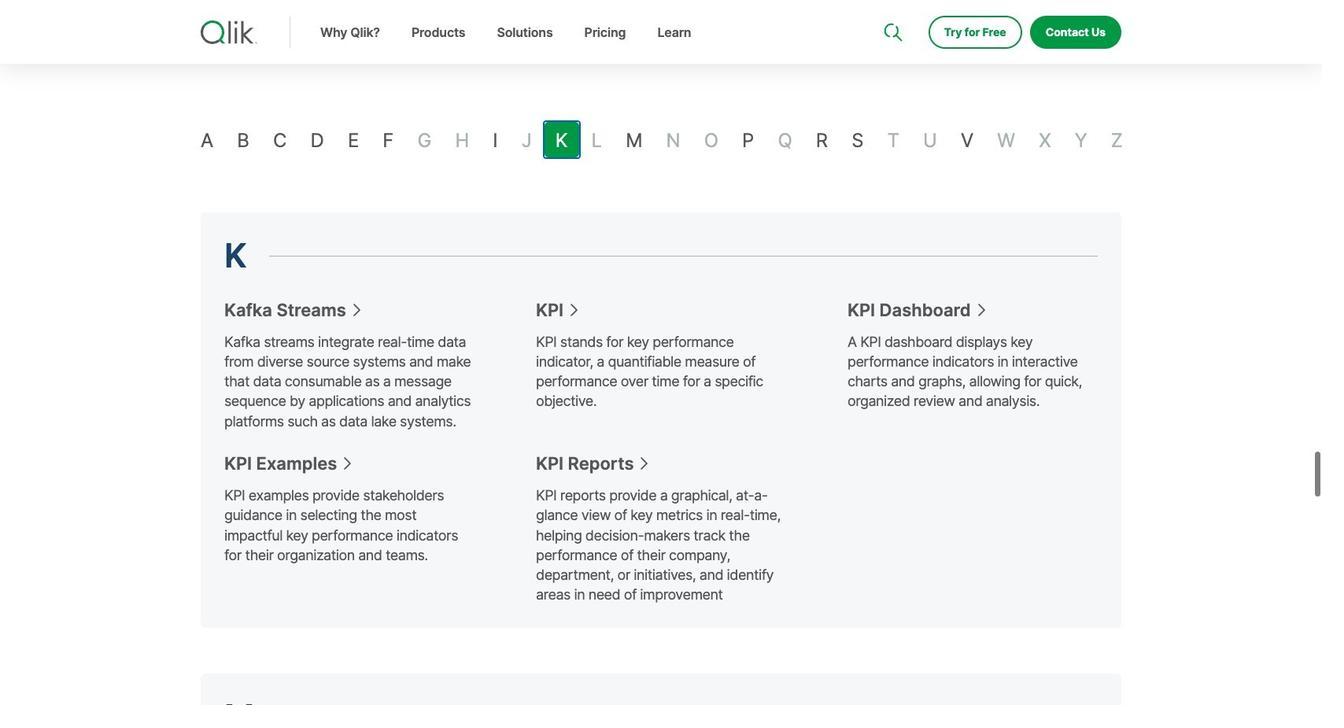 Task type: locate. For each thing, give the bounding box(es) containing it.
company image
[[977, 0, 989, 13]]



Task type: describe. For each thing, give the bounding box(es) containing it.
qlik image
[[201, 20, 257, 44]]

support image
[[885, 0, 898, 13]]



Task type: vqa. For each thing, say whether or not it's contained in the screenshot.
application
no



